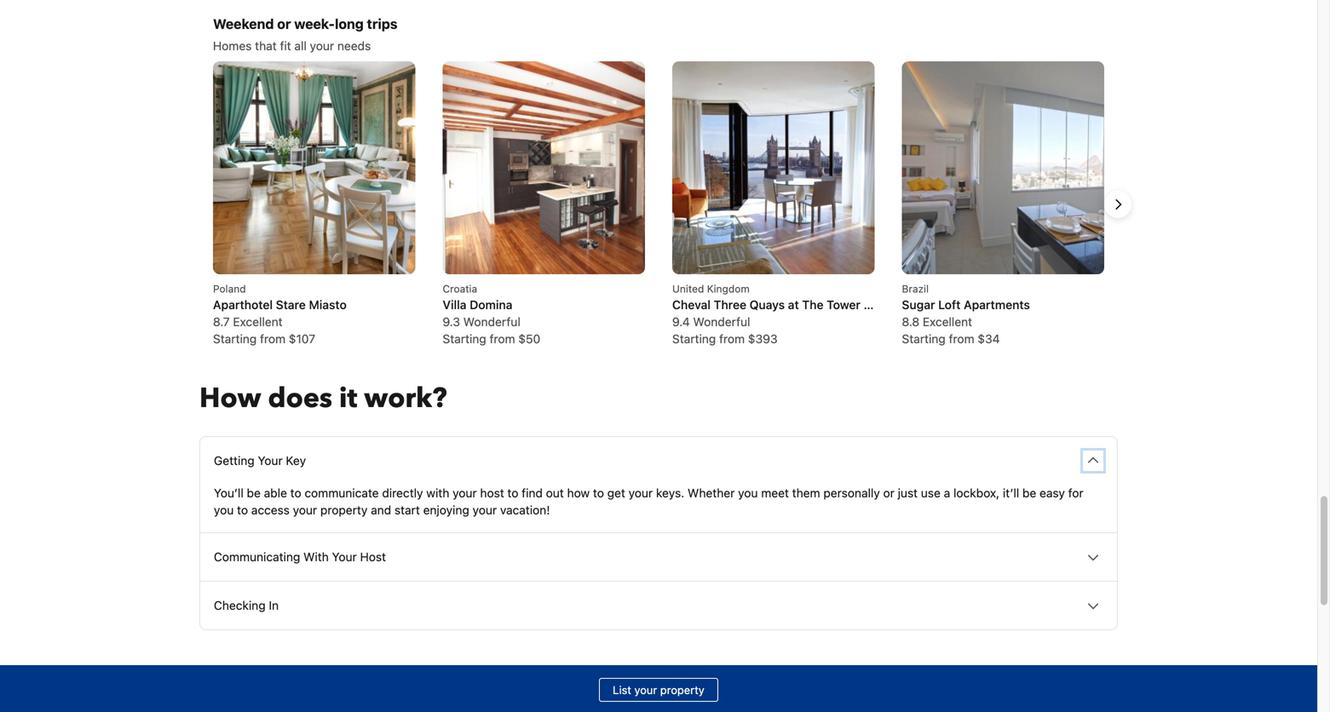 Task type: vqa. For each thing, say whether or not it's contained in the screenshot.
"Faaa"
no



Task type: locate. For each thing, give the bounding box(es) containing it.
starting down 8.8 excellent
[[902, 332, 946, 346]]

starting inside the poland aparthotel stare miasto 8.7 excellent starting from $107
[[213, 332, 257, 346]]

get
[[608, 486, 626, 500]]

your right all
[[310, 39, 334, 53]]

communicating with your host button
[[200, 534, 1118, 581]]

just
[[898, 486, 918, 500]]

personally
[[824, 486, 881, 500]]

miasto
[[309, 298, 347, 312]]

1 horizontal spatial property
[[661, 684, 705, 697]]

0 horizontal spatial your
[[258, 454, 283, 468]]

united
[[673, 283, 704, 295]]

your
[[310, 39, 334, 53], [453, 486, 477, 500], [629, 486, 653, 500], [293, 503, 317, 517], [473, 503, 497, 517], [635, 684, 658, 697]]

to
[[290, 486, 302, 500], [508, 486, 519, 500], [593, 486, 604, 500], [237, 503, 248, 517]]

2 starting from the left
[[443, 332, 487, 346]]

or
[[277, 16, 291, 32], [884, 486, 895, 500]]

you
[[738, 486, 758, 500], [214, 503, 234, 517]]

0 horizontal spatial you
[[214, 503, 234, 517]]

with
[[304, 550, 329, 564]]

region containing aparthotel stare miasto
[[199, 61, 1132, 348]]

region
[[199, 61, 1132, 348]]

with
[[427, 486, 450, 500]]

your right list
[[635, 684, 658, 697]]

property inside the you'll be able to communicate directly with your host to find out how to get your keys. whether you meet them personally or just use a lockbox, it'll be easy for you to access your property and start enjoying your vacation!
[[320, 503, 368, 517]]

4 starting from the left
[[902, 332, 946, 346]]

work?
[[364, 380, 447, 417]]

your right "with"
[[332, 550, 357, 564]]

1 vertical spatial or
[[884, 486, 895, 500]]

or left just
[[884, 486, 895, 500]]

starting down 9.4 wonderful
[[673, 332, 716, 346]]

starting down '8.7 excellent'
[[213, 332, 257, 346]]

meet
[[762, 486, 789, 500]]

you left meet
[[738, 486, 758, 500]]

easy
[[1040, 486, 1066, 500]]

stare
[[276, 298, 306, 312]]

all
[[295, 39, 307, 53]]

1 horizontal spatial or
[[884, 486, 895, 500]]

from left $34
[[949, 332, 975, 346]]

1 starting from the left
[[213, 332, 257, 346]]

from inside the poland aparthotel stare miasto 8.7 excellent starting from $107
[[260, 332, 286, 346]]

weekend
[[213, 16, 274, 32]]

poland
[[213, 283, 246, 295]]

aparthotel
[[213, 298, 273, 312]]

your down host
[[473, 503, 497, 517]]

4 from from the left
[[949, 332, 975, 346]]

starting
[[213, 332, 257, 346], [443, 332, 487, 346], [673, 332, 716, 346], [902, 332, 946, 346]]

your
[[258, 454, 283, 468], [332, 550, 357, 564]]

you'll be able to communicate directly with your host to find out how to get your keys. whether you meet them personally or just use a lockbox, it'll be easy for you to access your property and start enjoying your vacation!
[[214, 486, 1084, 517]]

long
[[335, 16, 364, 32]]

your inside communicating with your host dropdown button
[[332, 550, 357, 564]]

0 vertical spatial property
[[320, 503, 368, 517]]

0 horizontal spatial be
[[247, 486, 261, 500]]

1 horizontal spatial your
[[332, 550, 357, 564]]

property
[[320, 503, 368, 517], [661, 684, 705, 697]]

to left find
[[508, 486, 519, 500]]

1 horizontal spatial be
[[1023, 486, 1037, 500]]

from left $107
[[260, 332, 286, 346]]

3 starting from the left
[[673, 332, 716, 346]]

be right the it'll at the right
[[1023, 486, 1037, 500]]

$393
[[748, 332, 778, 346]]

enjoying
[[423, 503, 470, 517]]

for
[[1069, 486, 1084, 500]]

you'll
[[214, 486, 244, 500]]

starting inside the brazil sugar loft apartments 8.8 excellent starting from $34
[[902, 332, 946, 346]]

1 vertical spatial property
[[661, 684, 705, 697]]

2 from from the left
[[490, 332, 515, 346]]

sugar
[[902, 298, 936, 312]]

be
[[247, 486, 261, 500], [1023, 486, 1037, 500]]

or up the fit
[[277, 16, 291, 32]]

apartments
[[964, 298, 1031, 312]]

kingdom
[[707, 283, 750, 295]]

0 vertical spatial or
[[277, 16, 291, 32]]

1 vertical spatial you
[[214, 503, 234, 517]]

from down 9.4 wonderful
[[720, 332, 745, 346]]

1 horizontal spatial you
[[738, 486, 758, 500]]

croatia villa domina 9.3 wonderful starting from $50
[[443, 283, 541, 346]]

8.7 excellent
[[213, 315, 283, 329]]

starting down 9.3 wonderful
[[443, 332, 487, 346]]

checking
[[214, 599, 266, 613]]

property right list
[[661, 684, 705, 697]]

a
[[944, 486, 951, 500]]

1 from from the left
[[260, 332, 286, 346]]

property down communicate
[[320, 503, 368, 517]]

your left key
[[258, 454, 283, 468]]

$50
[[519, 332, 541, 346]]

0 vertical spatial your
[[258, 454, 283, 468]]

at
[[788, 298, 799, 312]]

be left "able"
[[247, 486, 261, 500]]

from
[[260, 332, 286, 346], [490, 332, 515, 346], [720, 332, 745, 346], [949, 332, 975, 346]]

0 horizontal spatial or
[[277, 16, 291, 32]]

3 from from the left
[[720, 332, 745, 346]]

the
[[803, 298, 824, 312]]

find
[[522, 486, 543, 500]]

brazil
[[902, 283, 929, 295]]

able
[[264, 486, 287, 500]]

you down the you'll
[[214, 503, 234, 517]]

united kingdom cheval three quays at the tower of london 9.4 wonderful starting from $393
[[673, 283, 921, 346]]

0 horizontal spatial property
[[320, 503, 368, 517]]

1 vertical spatial your
[[332, 550, 357, 564]]

your up enjoying
[[453, 486, 477, 500]]

checking in button
[[200, 582, 1118, 630]]

trips
[[367, 16, 398, 32]]

starting inside united kingdom cheval three quays at the tower of london 9.4 wonderful starting from $393
[[673, 332, 716, 346]]

host
[[360, 550, 386, 564]]

from down 9.3 wonderful
[[490, 332, 515, 346]]



Task type: describe. For each thing, give the bounding box(es) containing it.
or inside the you'll be able to communicate directly with your host to find out how to get your keys. whether you meet them personally or just use a lockbox, it'll be easy for you to access your property and start enjoying your vacation!
[[884, 486, 895, 500]]

communicating with your host
[[214, 550, 386, 564]]

london
[[879, 298, 921, 312]]

how
[[567, 486, 590, 500]]

to right "able"
[[290, 486, 302, 500]]

$107
[[289, 332, 316, 346]]

cheval
[[673, 298, 711, 312]]

list your property
[[613, 684, 705, 697]]

list
[[613, 684, 632, 697]]

keys.
[[656, 486, 685, 500]]

to left get
[[593, 486, 604, 500]]

or inside 'weekend or week-long trips homes that fit all your needs'
[[277, 16, 291, 32]]

checking in
[[214, 599, 279, 613]]

9.4 wonderful
[[673, 315, 751, 329]]

$34
[[978, 332, 1000, 346]]

poland aparthotel stare miasto 8.7 excellent starting from $107
[[213, 283, 347, 346]]

your right access
[[293, 503, 317, 517]]

weekend or week-long trips homes that fit all your needs
[[213, 16, 398, 53]]

fit
[[280, 39, 291, 53]]

does
[[268, 380, 332, 417]]

needs
[[338, 39, 371, 53]]

starting inside croatia villa domina 9.3 wonderful starting from $50
[[443, 332, 487, 346]]

start
[[395, 503, 420, 517]]

of
[[864, 298, 876, 312]]

brazil sugar loft apartments 8.8 excellent starting from $34
[[902, 283, 1031, 346]]

domina
[[470, 298, 513, 312]]

directly
[[382, 486, 423, 500]]

quays
[[750, 298, 785, 312]]

homes
[[213, 39, 252, 53]]

them
[[793, 486, 821, 500]]

1 be from the left
[[247, 486, 261, 500]]

that
[[255, 39, 277, 53]]

from inside united kingdom cheval three quays at the tower of london 9.4 wonderful starting from $393
[[720, 332, 745, 346]]

how
[[199, 380, 261, 417]]

from inside croatia villa domina 9.3 wonderful starting from $50
[[490, 332, 515, 346]]

in
[[269, 599, 279, 613]]

how does it work?
[[199, 380, 447, 417]]

key
[[286, 454, 306, 468]]

access
[[251, 503, 290, 517]]

tower
[[827, 298, 861, 312]]

0 vertical spatial you
[[738, 486, 758, 500]]

whether
[[688, 486, 735, 500]]

villa
[[443, 298, 467, 312]]

your inside getting your key dropdown button
[[258, 454, 283, 468]]

from inside the brazil sugar loft apartments 8.8 excellent starting from $34
[[949, 332, 975, 346]]

getting your key
[[214, 454, 306, 468]]

your inside 'weekend or week-long trips homes that fit all your needs'
[[310, 39, 334, 53]]

loft
[[939, 298, 961, 312]]

it'll
[[1003, 486, 1020, 500]]

three
[[714, 298, 747, 312]]

croatia
[[443, 283, 478, 295]]

communicating
[[214, 550, 300, 564]]

out
[[546, 486, 564, 500]]

and
[[371, 503, 391, 517]]

vacation!
[[500, 503, 550, 517]]

use
[[921, 486, 941, 500]]

9.3 wonderful
[[443, 315, 521, 329]]

how does it work? element
[[199, 437, 1119, 631]]

2 be from the left
[[1023, 486, 1037, 500]]

lockbox,
[[954, 486, 1000, 500]]

your right get
[[629, 486, 653, 500]]

it
[[339, 380, 358, 417]]

getting
[[214, 454, 255, 468]]

week-
[[294, 16, 335, 32]]

8.8 excellent
[[902, 315, 973, 329]]

communicate
[[305, 486, 379, 500]]

to down the you'll
[[237, 503, 248, 517]]

getting your key button
[[200, 437, 1118, 485]]

list your property link
[[600, 679, 719, 703]]

host
[[480, 486, 504, 500]]



